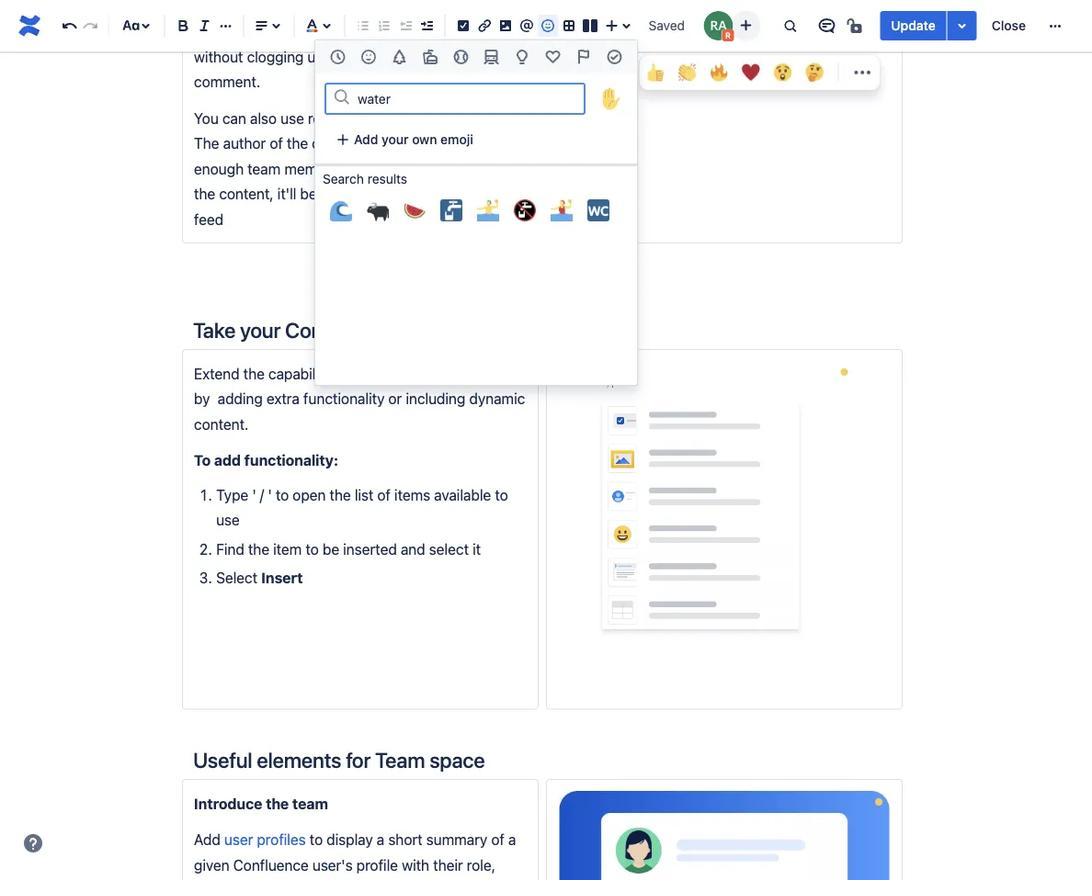 Task type: vqa. For each thing, say whether or not it's contained in the screenshot.
member's
no



Task type: describe. For each thing, give the bounding box(es) containing it.
page
[[405, 110, 438, 127]]

text styles image
[[120, 15, 142, 37]]

clogging
[[247, 48, 304, 66]]

results
[[367, 171, 407, 187]]

add for add user profiles
[[194, 831, 220, 849]]

for
[[346, 748, 371, 773]]

confluence image
[[15, 11, 44, 40]]

items
[[394, 486, 430, 504]]

to right 'item'
[[306, 540, 319, 558]]

also
[[250, 110, 277, 127]]

:man_playing_water_polo: image
[[477, 199, 499, 222]]

bold ⌘b image
[[172, 15, 194, 37]]

the up members
[[287, 135, 308, 152]]

another
[[431, 48, 482, 66]]

to inside you can also use reactions on a page or blog post. the author of the content will be notified, and if enough team members react or add comments to the content, it'll be surfaced on confluence home feed
[[507, 160, 521, 177]]

including
[[406, 390, 465, 408]]

flags image
[[573, 46, 595, 68]]

you've
[[368, 23, 412, 40]]

surfaced
[[321, 185, 379, 203]]

without
[[194, 48, 243, 66]]

summary
[[426, 831, 487, 849]]

emojis actions and list panel tab panel
[[315, 74, 637, 385]]

you
[[328, 0, 352, 15]]

feed
[[194, 210, 223, 228]]

add your own emoji button
[[325, 125, 484, 154]]

of inside type ' / ' to open the list of items available to use
[[377, 486, 391, 504]]

the
[[194, 135, 219, 152]]

one
[[451, 23, 476, 40]]

with inside to display a short summary of a given confluence user's profile with their role
[[402, 857, 429, 874]]

table image
[[558, 15, 580, 37]]

to right available
[[495, 486, 508, 504]]

to inside use reactions when you want to support a comment or acknowledge you've seen one without clogging up the thread with another comment.
[[391, 0, 404, 15]]

close button
[[981, 11, 1037, 40]]

saved
[[649, 18, 685, 33]]

0 vertical spatial be
[[391, 135, 408, 152]]

layouts image
[[579, 15, 601, 37]]

:ocean: image
[[330, 199, 352, 222]]

add your own emoji
[[354, 132, 473, 147]]

introduce
[[194, 795, 262, 813]]

Emoji name field
[[352, 85, 584, 111]]

a left short
[[377, 831, 384, 849]]

your for add
[[382, 132, 409, 147]]

ruby anderson image
[[704, 11, 733, 40]]

useful
[[193, 748, 252, 773]]

:watermelon: image
[[404, 199, 426, 222]]

acknowledge
[[277, 23, 365, 40]]

add inside you can also use reactions on a page or blog post. the author of the content will be notified, and if enough team members react or add comments to the content, it'll be surfaced on confluence home feed
[[405, 160, 430, 177]]

confluence inside you can also use reactions on a page or blog post. the author of the content will be notified, and if enough team members react or add comments to the content, it'll be surfaced on confluence home feed
[[403, 185, 478, 203]]

or inside use reactions when you want to support a comment or acknowledge you've seen one without clogging up the thread with another comment.
[[260, 23, 274, 40]]

capabilities
[[268, 365, 343, 383]]

update button
[[880, 11, 947, 40]]

use inside type ' / ' to open the list of items available to use
[[216, 511, 240, 529]]

it
[[473, 540, 481, 558]]

with inside use reactions when you want to support a comment or acknowledge you've seen one without clogging up the thread with another comment.
[[400, 48, 427, 66]]

useful elements for team space
[[193, 748, 485, 773]]

activity image
[[450, 46, 472, 68]]

list
[[355, 486, 374, 504]]

to add functionality:
[[194, 452, 338, 469]]

can
[[222, 110, 246, 127]]

insert
[[261, 569, 303, 587]]

your inside extend the capabilities of your confluence pages by  adding extra functionality or including dynamic content.
[[363, 365, 393, 383]]

it'll
[[277, 185, 296, 203]]

extend
[[194, 365, 240, 383]]

functionality:
[[244, 452, 338, 469]]

productivity image
[[603, 46, 625, 68]]

seen
[[415, 23, 447, 40]]

the inside use reactions when you want to support a comment or acknowledge you've seen one without clogging up the thread with another comment.
[[328, 48, 349, 66]]

choose an emoji category tab list
[[315, 40, 637, 74]]

support
[[408, 0, 459, 15]]

type
[[216, 486, 248, 504]]

team
[[375, 748, 425, 773]]

use inside you can also use reactions on a page or blog post. the author of the content will be notified, and if enough team members react or add comments to the content, it'll be surfaced on confluence home feed
[[281, 110, 304, 127]]

to left next
[[455, 318, 474, 343]]

align left image
[[251, 15, 273, 37]]

the inside type ' / ' to open the list of items available to use
[[330, 486, 351, 504]]

available
[[434, 486, 491, 504]]

find the item to be inserted and select it
[[216, 540, 481, 558]]

comment
[[194, 23, 256, 40]]

select insert
[[216, 569, 303, 587]]

0 horizontal spatial and
[[401, 540, 425, 558]]

enough
[[194, 160, 244, 177]]

comment icon image
[[816, 15, 838, 37]]

a inside you can also use reactions on a page or blog post. the author of the content will be notified, and if enough team members react or add comments to the content, it'll be surfaced on confluence home feed
[[393, 110, 401, 127]]

you can also use reactions on a page or blog post. the author of the content will be notified, and if enough team members react or add comments to the content, it'll be surfaced on confluence home feed
[[194, 110, 528, 228]]

travel & places image
[[481, 46, 503, 68]]

take your confluence space to the next level
[[193, 318, 598, 343]]

if
[[497, 135, 506, 152]]

user
[[224, 831, 253, 849]]

dynamic
[[469, 390, 525, 408]]

next
[[513, 318, 552, 343]]

functionality
[[303, 390, 385, 408]]

close
[[992, 18, 1026, 33]]

1 vertical spatial team
[[292, 795, 328, 813]]

open
[[293, 486, 326, 504]]

reactions inside you can also use reactions on a page or blog post. the author of the content will be notified, and if enough team members react or add comments to the content, it'll be surfaced on confluence home feed
[[308, 110, 369, 127]]

of inside you can also use reactions on a page or blog post. the author of the content will be notified, and if enough team members react or add comments to the content, it'll be surfaced on confluence home feed
[[270, 135, 283, 152]]

blog
[[459, 110, 488, 127]]

take
[[193, 318, 235, 343]]

your for take
[[240, 318, 281, 343]]

mention image
[[516, 15, 538, 37]]

comment.
[[194, 73, 260, 91]]

emoji
[[440, 132, 473, 147]]

to inside to display a short summary of a given confluence user's profile with their role
[[310, 831, 323, 849]]

to right /
[[276, 486, 289, 504]]

:woman_playing_water_polo: image
[[551, 199, 573, 222]]

help image
[[22, 833, 44, 855]]

1 vertical spatial on
[[383, 185, 399, 203]]

up
[[307, 48, 324, 66]]

/
[[260, 486, 264, 504]]

to
[[194, 452, 211, 469]]

a right "summary"
[[508, 831, 516, 849]]

action item image
[[452, 15, 474, 37]]



Task type: locate. For each thing, give the bounding box(es) containing it.
emoji image
[[537, 15, 559, 37]]

add right 'to'
[[214, 452, 241, 469]]

your up functionality
[[363, 365, 393, 383]]

1 vertical spatial add
[[214, 452, 241, 469]]

want
[[355, 0, 387, 15]]

people image
[[358, 46, 380, 68]]

0 horizontal spatial team
[[247, 160, 281, 177]]

a up "one"
[[463, 0, 471, 15]]

confluence up capabilities
[[285, 318, 391, 343]]

the up the 'profiles'
[[266, 795, 289, 813]]

:raised_hand: image
[[595, 82, 628, 115], [600, 88, 622, 110]]

add user profiles
[[194, 831, 306, 849]]

home
[[482, 185, 519, 203]]

' left /
[[252, 486, 256, 504]]

pages
[[476, 365, 516, 383]]

:water_buffalo: image
[[367, 199, 389, 222]]

your inside button
[[382, 132, 409, 147]]

you
[[194, 110, 219, 127]]

more formatting image
[[215, 15, 237, 37]]

1 horizontal spatial add
[[405, 160, 430, 177]]

1 vertical spatial reactions
[[308, 110, 369, 127]]

level
[[557, 318, 598, 343]]

0 vertical spatial team
[[247, 160, 281, 177]]

0 horizontal spatial be
[[300, 185, 317, 203]]

use
[[194, 0, 220, 15]]

the up adding on the top of the page
[[243, 365, 265, 383]]

more image
[[1044, 15, 1066, 37]]

reactions up comment
[[224, 0, 285, 15]]

the
[[328, 48, 349, 66], [287, 135, 308, 152], [194, 185, 215, 203], [478, 318, 508, 343], [243, 365, 265, 383], [330, 486, 351, 504], [248, 540, 269, 558], [266, 795, 289, 813]]

:potable_water: image
[[440, 199, 462, 222]]

the left next
[[478, 318, 508, 343]]

user's
[[312, 857, 353, 874]]

a inside use reactions when you want to support a comment or acknowledge you've seen one without clogging up the thread with another comment.
[[463, 0, 471, 15]]

0 horizontal spatial '
[[252, 486, 256, 504]]

of
[[270, 135, 283, 152], [346, 365, 360, 383], [377, 486, 391, 504], [491, 831, 505, 849]]

own
[[412, 132, 437, 147]]

add
[[354, 132, 378, 147], [194, 831, 220, 849]]

add up given
[[194, 831, 220, 849]]

add
[[405, 160, 430, 177], [214, 452, 241, 469]]

0 vertical spatial space
[[395, 318, 451, 343]]

confluence down user profiles link
[[233, 857, 309, 874]]

no restrictions image
[[845, 15, 867, 37]]

team down elements
[[292, 795, 328, 813]]

elements
[[257, 748, 341, 773]]

on up will at left top
[[373, 110, 389, 127]]

content
[[312, 135, 362, 152]]

or up emoji
[[441, 110, 455, 127]]

search
[[323, 171, 364, 187]]

emoji picker dialog
[[314, 40, 638, 386]]

2 ' from the left
[[268, 486, 272, 504]]

your left own
[[382, 132, 409, 147]]

team
[[247, 160, 281, 177], [292, 795, 328, 813]]

with
[[400, 48, 427, 66], [402, 857, 429, 874]]

link image
[[474, 15, 496, 37]]

1 vertical spatial and
[[401, 540, 425, 558]]

on left :watermelon: icon
[[383, 185, 399, 203]]

of right list
[[377, 486, 391, 504]]

indent tab image
[[416, 15, 438, 37]]

add image, video, or file image
[[495, 15, 517, 37]]

find
[[216, 540, 244, 558]]

1 vertical spatial add
[[194, 831, 220, 849]]

of up functionality
[[346, 365, 360, 383]]

adding
[[218, 390, 263, 408]]

1 horizontal spatial use
[[281, 110, 304, 127]]

0 vertical spatial reactions
[[224, 0, 285, 15]]

be
[[391, 135, 408, 152], [300, 185, 317, 203], [323, 540, 339, 558]]

objects image
[[511, 46, 533, 68]]

your right take
[[240, 318, 281, 343]]

item
[[273, 540, 302, 558]]

numbered list ⌘⇧7 image
[[373, 15, 395, 37]]

frequent image
[[327, 46, 349, 68]]

confluence image
[[15, 11, 44, 40]]

be left inserted
[[323, 540, 339, 558]]

reactions inside use reactions when you want to support a comment or acknowledge you've seen one without clogging up the thread with another comment.
[[224, 0, 285, 15]]

when
[[288, 0, 324, 15]]

italic ⌘i image
[[193, 15, 216, 37]]

the left list
[[330, 486, 351, 504]]

food & drink image
[[419, 46, 441, 68]]

2 vertical spatial your
[[363, 365, 393, 383]]

the right find
[[248, 540, 269, 558]]

0 vertical spatial and
[[469, 135, 494, 152]]

'
[[252, 486, 256, 504], [268, 486, 272, 504]]

2 horizontal spatial be
[[391, 135, 408, 152]]

type ' / ' to open the list of items available to use
[[216, 486, 512, 529]]

0 vertical spatial use
[[281, 110, 304, 127]]

confluence inside to display a short summary of a given confluence user's profile with their role
[[233, 857, 309, 874]]

use right also
[[281, 110, 304, 127]]

user profiles link
[[224, 831, 306, 849]]

content.
[[194, 416, 249, 433]]

will
[[366, 135, 387, 152]]

post.
[[491, 110, 525, 127]]

1 vertical spatial space
[[430, 748, 485, 773]]

members
[[284, 160, 346, 177]]

0 vertical spatial your
[[382, 132, 409, 147]]

:wc: image
[[587, 199, 609, 222]]

or right react
[[388, 160, 401, 177]]

confluence inside extend the capabilities of your confluence pages by  adding extra functionality or including dynamic content.
[[396, 365, 472, 383]]

and left if
[[469, 135, 494, 152]]

1 ' from the left
[[252, 486, 256, 504]]

use reactions when you want to support a comment or acknowledge you've seen one without clogging up the thread with another comment.
[[194, 0, 486, 91]]

or up clogging
[[260, 23, 274, 40]]

redo ⌘⇧z image
[[79, 15, 101, 37]]

be right it'll
[[300, 185, 317, 203]]

team inside you can also use reactions on a page or blog post. the author of the content will be notified, and if enough team members react or add comments to the content, it'll be surfaced on confluence home feed
[[247, 160, 281, 177]]

add down the add your own emoji
[[405, 160, 430, 177]]

0 vertical spatial on
[[373, 110, 389, 127]]

1 horizontal spatial be
[[323, 540, 339, 558]]

' right /
[[268, 486, 272, 504]]

select
[[216, 569, 258, 587]]

confluence up including
[[396, 365, 472, 383]]

your
[[382, 132, 409, 147], [240, 318, 281, 343], [363, 365, 393, 383]]

1 horizontal spatial reactions
[[308, 110, 369, 127]]

extra
[[267, 390, 300, 408]]

of down also
[[270, 135, 283, 152]]

on
[[373, 110, 389, 127], [383, 185, 399, 203]]

nature image
[[388, 46, 410, 68]]

extend the capabilities of your confluence pages by  adding extra functionality or including dynamic content.
[[194, 365, 529, 433]]

adjust update settings image
[[951, 15, 973, 37]]

of right "summary"
[[491, 831, 505, 849]]

and left "select"
[[401, 540, 425, 558]]

content,
[[219, 185, 274, 203]]

the inside extend the capabilities of your confluence pages by  adding extra functionality or including dynamic content.
[[243, 365, 265, 383]]

2 vertical spatial be
[[323, 540, 339, 558]]

to
[[391, 0, 404, 15], [507, 160, 521, 177], [455, 318, 474, 343], [276, 486, 289, 504], [495, 486, 508, 504], [306, 540, 319, 558], [310, 831, 323, 849]]

:non potable_water: image
[[514, 199, 536, 222]]

0 horizontal spatial add
[[214, 452, 241, 469]]

to display a short summary of a given confluence user's profile with their role
[[194, 831, 520, 881]]

invite to edit image
[[735, 14, 757, 36]]

notified,
[[411, 135, 465, 152]]

0 vertical spatial add
[[405, 160, 430, 177]]

bullet list ⌘⇧8 image
[[352, 15, 374, 37]]

of inside to display a short summary of a given confluence user's profile with their role
[[491, 831, 505, 849]]

1 vertical spatial be
[[300, 185, 317, 203]]

use down type
[[216, 511, 240, 529]]

and inside you can also use reactions on a page or blog post. the author of the content will be notified, and if enough team members react or add comments to the content, it'll be surfaced on confluence home feed
[[469, 135, 494, 152]]

undo ⌘z image
[[58, 15, 80, 37]]

or inside extend the capabilities of your confluence pages by  adding extra functionality or including dynamic content.
[[388, 390, 402, 408]]

1 horizontal spatial and
[[469, 135, 494, 152]]

0 horizontal spatial add
[[194, 831, 220, 849]]

reactions up content
[[308, 110, 369, 127]]

the up feed
[[194, 185, 215, 203]]

the right up
[[328, 48, 349, 66]]

with down seen
[[400, 48, 427, 66]]

space up including
[[395, 318, 451, 343]]

1 vertical spatial your
[[240, 318, 281, 343]]

by
[[194, 390, 210, 408]]

add inside button
[[354, 132, 378, 147]]

0 horizontal spatial reactions
[[224, 0, 285, 15]]

0 horizontal spatial use
[[216, 511, 240, 529]]

team up content,
[[247, 160, 281, 177]]

or left including
[[388, 390, 402, 408]]

outdent ⇧tab image
[[395, 15, 417, 37]]

add up react
[[354, 132, 378, 147]]

introduce the team
[[194, 795, 328, 813]]

with down short
[[402, 857, 429, 874]]

confluence down comments
[[403, 185, 478, 203]]

1 horizontal spatial team
[[292, 795, 328, 813]]

inserted
[[343, 540, 397, 558]]

given
[[194, 857, 229, 874]]

short
[[388, 831, 423, 849]]

1 horizontal spatial add
[[354, 132, 378, 147]]

profiles
[[257, 831, 306, 849]]

0 vertical spatial add
[[354, 132, 378, 147]]

select
[[429, 540, 469, 558]]

add for add your own emoji
[[354, 132, 378, 147]]

search results
[[323, 171, 407, 187]]

space right the team
[[430, 748, 485, 773]]

react
[[350, 160, 384, 177]]

to up user's
[[310, 831, 323, 849]]

be right will at left top
[[391, 135, 408, 152]]

confluence
[[403, 185, 478, 203], [285, 318, 391, 343], [396, 365, 472, 383], [233, 857, 309, 874]]

to up you've
[[391, 0, 404, 15]]

1 vertical spatial use
[[216, 511, 240, 529]]

their
[[433, 857, 463, 874]]

to up home
[[507, 160, 521, 177]]

symbols image
[[542, 46, 564, 68]]

1 vertical spatial with
[[402, 857, 429, 874]]

a left "page"
[[393, 110, 401, 127]]

1 horizontal spatial '
[[268, 486, 272, 504]]

or
[[260, 23, 274, 40], [441, 110, 455, 127], [388, 160, 401, 177], [388, 390, 402, 408]]

update
[[891, 18, 936, 33]]

reactions
[[224, 0, 285, 15], [308, 110, 369, 127]]

profile
[[356, 857, 398, 874]]

display
[[327, 831, 373, 849]]

thread
[[353, 48, 396, 66]]

0 vertical spatial with
[[400, 48, 427, 66]]

comments
[[434, 160, 504, 177]]

find and replace image
[[779, 15, 801, 37]]

and
[[469, 135, 494, 152], [401, 540, 425, 558]]

of inside extend the capabilities of your confluence pages by  adding extra functionality or including dynamic content.
[[346, 365, 360, 383]]



